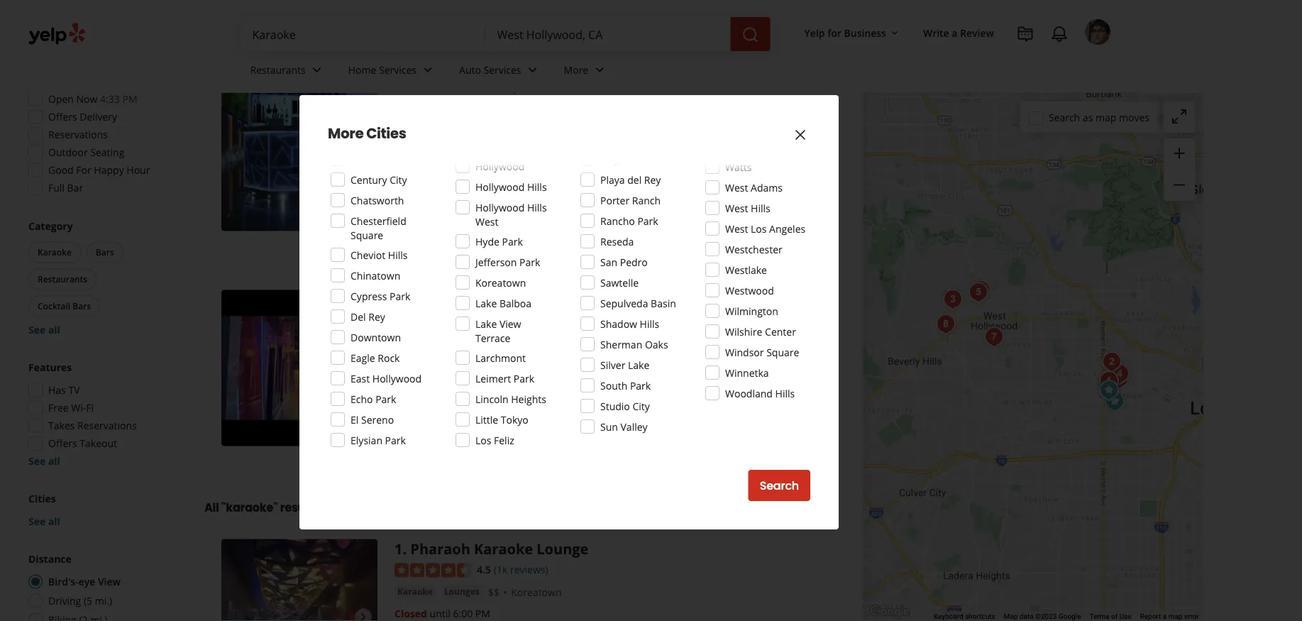 Task type: vqa. For each thing, say whether or not it's contained in the screenshot.
top View
yes



Task type: locate. For each thing, give the bounding box(es) containing it.
windsor square
[[725, 345, 799, 359]]

view inside lake view terrace
[[500, 317, 521, 330]]

the up lights
[[797, 399, 812, 413]]

really
[[520, 184, 546, 198], [551, 399, 576, 413]]

24 chevron down v2 image
[[420, 61, 437, 78], [524, 61, 541, 78], [591, 61, 608, 78]]

all down cocktail
[[48, 323, 60, 336]]

bars up restaurants button
[[96, 246, 114, 258]]

next image
[[355, 609, 372, 621]]

1 vertical spatial restaurants
[[38, 273, 87, 285]]

1 vertical spatial search
[[760, 478, 799, 494]]

reviews) down the by
[[516, 98, 555, 112]]

see all down "takes"
[[28, 454, 60, 468]]

of left the use
[[1112, 612, 1118, 621]]

3 see from the top
[[28, 515, 46, 528]]

karaoke
[[441, 75, 500, 94], [397, 121, 433, 133], [38, 246, 72, 258], [469, 290, 528, 309], [397, 336, 433, 348], [474, 539, 533, 559], [397, 585, 433, 597]]

as
[[1083, 111, 1093, 124]]

chatsworth
[[351, 193, 404, 207]]

1 vertical spatial los
[[476, 433, 491, 447]]

thing
[[695, 399, 719, 413]]

more inside 'dialog'
[[328, 124, 364, 143]]

0 vertical spatial more
[[465, 213, 491, 226]]

park down 16 luxury v2 icon
[[376, 392, 396, 406]]

2 services from the left
[[484, 63, 521, 76]]

square down center
[[767, 345, 799, 359]]

map for error
[[1169, 612, 1183, 621]]

2 vertical spatial see all
[[28, 515, 60, 528]]

hills inside hollywood hills west
[[527, 201, 547, 214]]

el
[[351, 413, 359, 426]]

hollywood for hollywood
[[476, 159, 525, 173]]

karaoke link down rosen on the left top of the page
[[395, 120, 436, 134]]

with
[[464, 414, 484, 427]]

park for echo park
[[376, 392, 396, 406]]

0 vertical spatial 16 speech v2 image
[[395, 186, 406, 197]]

notifications image
[[1051, 26, 1068, 43]]

all up distance
[[48, 515, 60, 528]]

karaoke link up rock
[[395, 335, 436, 349]]

more cities
[[328, 124, 406, 143]]

until left 6:00
[[430, 607, 451, 620]]

1 services from the left
[[379, 63, 417, 76]]

winnetka
[[725, 366, 769, 379]]

the
[[474, 198, 490, 212], [797, 399, 812, 413], [728, 414, 743, 427]]

slideshow element
[[221, 75, 378, 231], [221, 290, 378, 446], [221, 539, 378, 621]]

free wi-fi
[[48, 401, 94, 415]]

0 vertical spatial all
[[702, 414, 713, 427]]

1 karaoke link from the top
[[395, 120, 436, 134]]

$$ button
[[67, 21, 102, 43]]

1 vertical spatial pm
[[475, 357, 490, 371]]

1 vertical spatial reviews)
[[516, 313, 555, 327]]

playa left "vista"
[[600, 152, 625, 166]]

1 horizontal spatial restaurants
[[250, 63, 306, 76]]

1 vertical spatial more
[[328, 124, 364, 143]]

2 24 chevron down v2 image from the left
[[524, 61, 541, 78]]

1 vertical spatial bars
[[73, 300, 91, 312]]

south park
[[600, 379, 651, 392]]

zoom in image
[[1171, 145, 1188, 162]]

2 vertical spatial see
[[28, 515, 46, 528]]

1 vertical spatial view
[[98, 575, 121, 588]]

jefferson
[[476, 255, 517, 269]]

1 horizontal spatial los
[[751, 222, 767, 235]]

park up heights
[[514, 372, 535, 385]]

really inside spot was really pretty and they had a great songs. the rooms were clean and well kept the staff were so nice and polite and he even let me look around before my party…"
[[520, 184, 546, 198]]

eagle
[[351, 351, 375, 364]]

1 vertical spatial until
[[430, 607, 451, 620]]

2 vertical spatial koreatown
[[511, 585, 562, 599]]

0 vertical spatial see all
[[28, 323, 60, 336]]

$$ down "(1k"
[[488, 585, 499, 599]]

16 close v2 image
[[395, 240, 406, 251]]

hills for hollywood hills
[[527, 180, 547, 193]]

pharaoh up (642 reviews) link
[[525, 75, 585, 94]]

closed right next icon
[[395, 607, 427, 620]]

other
[[410, 414, 435, 427]]

0 horizontal spatial 24 chevron down v2 image
[[420, 61, 437, 78]]

2 see all from the top
[[28, 454, 60, 468]]

2 vertical spatial karaoke link
[[395, 584, 436, 599]]

see all button down "takes"
[[28, 454, 60, 468]]

lake inside lake view terrace
[[476, 317, 497, 330]]

slideshow element for happy hour specials
[[221, 75, 378, 231]]

karaoke inside rosen karaoke by pharaoh (642 reviews)
[[441, 75, 500, 94]]

1 4.5 from the top
[[477, 313, 491, 327]]

takeout
[[80, 437, 117, 450]]

2 closed from the top
[[395, 607, 427, 620]]

view down balboa
[[500, 317, 521, 330]]

None search field
[[241, 17, 773, 51]]

more for more
[[564, 63, 589, 76]]

in
[[322, 500, 332, 516]]

park up this
[[630, 379, 651, 392]]

search down lights
[[760, 478, 799, 494]]

slideshow element for large group friendly
[[221, 290, 378, 446]]

square inside chesterfield square
[[351, 228, 383, 242]]

3 24 chevron down v2 image from the left
[[591, 61, 608, 78]]

city left private
[[390, 173, 407, 186]]

eagle rock
[[351, 351, 400, 364]]

all down offers takeout
[[48, 454, 60, 468]]

1 vertical spatial pharaoh
[[410, 539, 470, 559]]

driving
[[48, 594, 81, 608]]

group containing category
[[26, 219, 176, 337]]

2 until from the top
[[430, 607, 451, 620]]

pretty
[[548, 184, 576, 198]]

1 vertical spatial playa
[[600, 173, 625, 186]]

clean
[[787, 184, 811, 198]]

los up westchester
[[751, 222, 767, 235]]

24 chevron down v2 image inside home services link
[[420, 61, 437, 78]]

closed up 16 luxury v2 icon
[[395, 357, 427, 371]]

wilmington
[[725, 304, 779, 318]]

2 see from the top
[[28, 454, 46, 468]]

playa for playa vista
[[600, 152, 625, 166]]

0 horizontal spatial restaurants
[[38, 273, 87, 285]]

1 24 chevron down v2 image from the left
[[420, 61, 437, 78]]

a down type
[[666, 414, 672, 427]]

closed until 6:00 pm
[[395, 607, 490, 620]]

little tokyo
[[476, 413, 529, 426]]

rosen karaoke by pharaoh (642 reviews)
[[395, 75, 585, 112]]

silver lake
[[600, 358, 650, 372]]

1 horizontal spatial of
[[716, 414, 725, 427]]

koreatown up 'palm tree karaoke 棕榈樹 ktv'
[[476, 276, 526, 289]]

restaurants for the restaurants link
[[250, 63, 306, 76]]

16 chevron down v2 image
[[889, 27, 901, 39]]

rancho park
[[600, 214, 658, 227]]

0 vertical spatial 4.5 star rating image
[[395, 314, 471, 328]]

more inside business categories element
[[564, 63, 589, 76]]

more link down kept
[[465, 213, 491, 226]]

0 vertical spatial karaoke link
[[395, 120, 436, 134]]

1 playa from the top
[[600, 152, 625, 166]]

of
[[683, 399, 693, 413], [716, 414, 725, 427], [1112, 612, 1118, 621]]

park for jefferson park
[[520, 255, 540, 269]]

karaoke
[[433, 184, 474, 198]]

park
[[638, 214, 658, 227], [502, 235, 523, 248], [520, 255, 540, 269], [390, 289, 410, 303], [514, 372, 535, 385], [630, 379, 651, 392], [376, 392, 396, 406], [385, 433, 406, 447]]

0 horizontal spatial the
[[474, 198, 490, 212]]

see all button down cocktail
[[28, 323, 60, 336]]

west down rooms
[[725, 201, 748, 215]]

0 vertical spatial view
[[500, 317, 521, 330]]

0 vertical spatial reviews)
[[516, 98, 555, 112]]

1 horizontal spatial city
[[633, 399, 650, 413]]

3 slideshow element from the top
[[221, 539, 378, 621]]

type
[[660, 399, 681, 413]]

24 chevron down v2 image for more
[[591, 61, 608, 78]]

reviews) down balboa
[[516, 313, 555, 327]]

1 vertical spatial map
[[1169, 612, 1183, 621]]

hills for shadow hills
[[640, 317, 660, 330]]

so
[[541, 198, 552, 212]]

park for leimert park
[[514, 372, 535, 385]]

4.5 star rating image for until 7:00 pm
[[395, 314, 471, 328]]

the naughty pig image
[[965, 278, 993, 307]]

hollywood inside hollywood hills west
[[476, 201, 525, 214]]

2 4.5 from the top
[[477, 563, 491, 576]]

2 previous image from the top
[[227, 609, 244, 621]]

0 horizontal spatial services
[[379, 63, 417, 76]]

1 horizontal spatial pharaoh
[[525, 75, 585, 94]]

1 offers from the top
[[48, 110, 77, 124]]

del
[[351, 310, 366, 323]]

2 4.5 link from the top
[[477, 561, 491, 576]]

0 vertical spatial 4.5
[[477, 313, 491, 327]]

good
[[48, 163, 74, 177]]

0 vertical spatial pm
[[122, 92, 137, 106]]

more up century
[[328, 124, 364, 143]]

west down west hills
[[725, 222, 748, 235]]

outdoor for outdoor seating
[[409, 240, 444, 252]]

1 vertical spatial were
[[515, 198, 538, 212]]

group
[[1164, 138, 1195, 201], [26, 219, 176, 337], [24, 360, 176, 468], [28, 492, 176, 528]]

offers down "takes"
[[48, 437, 77, 450]]

this
[[641, 399, 658, 413]]

cities
[[366, 124, 406, 143], [28, 492, 56, 505]]

really up "so"
[[520, 184, 546, 198]]

2 16 speech v2 image from the top
[[395, 401, 406, 412]]

having
[[633, 414, 664, 427]]

lake up (159
[[476, 296, 497, 310]]

reservations up takeout
[[77, 419, 137, 432]]

all for features
[[48, 454, 60, 468]]

1 previous image from the top
[[227, 359, 244, 377]]

the down spot
[[474, 198, 490, 212]]

and up the my
[[410, 198, 428, 212]]

palm
[[395, 290, 430, 309]]

more down with
[[453, 428, 479, 441]]

he
[[645, 198, 657, 212]]

all left "karaoke"
[[204, 500, 219, 516]]

2 vertical spatial all
[[48, 515, 60, 528]]

services for home services
[[379, 63, 417, 76]]

1 vertical spatial see
[[28, 454, 46, 468]]

offers for offers delivery
[[48, 110, 77, 124]]

west up hyde
[[476, 215, 499, 228]]

1 until from the top
[[430, 357, 451, 371]]

large
[[472, 377, 498, 391]]

bar
[[67, 181, 83, 194]]

bird's-eye view
[[48, 575, 121, 588]]

1 vertical spatial slideshow element
[[221, 290, 378, 446]]

pharaoh karaoke lounge image
[[1095, 367, 1124, 395], [1095, 367, 1124, 395], [221, 539, 378, 621]]

1 16 speech v2 image from the top
[[395, 186, 406, 197]]

home services
[[348, 63, 417, 76]]

info icon image
[[604, 163, 615, 174], [604, 163, 615, 174], [570, 378, 582, 389], [570, 378, 582, 389]]

1 horizontal spatial more
[[564, 63, 589, 76]]

services inside 'link'
[[484, 63, 521, 76]]

2 4.5 star rating image from the top
[[395, 563, 471, 577]]

park up jefferson park
[[502, 235, 523, 248]]

were up before
[[761, 184, 784, 198]]

west right in
[[335, 500, 364, 516]]

karaoke inside group
[[38, 246, 72, 258]]

0 vertical spatial cities
[[366, 124, 406, 143]]

1 vertical spatial city
[[633, 399, 650, 413]]

1 horizontal spatial the
[[728, 414, 743, 427]]

young dong nohrehbang image
[[1106, 360, 1134, 388]]

nice
[[554, 198, 573, 212]]

1 4.5 star rating image from the top
[[395, 314, 471, 328]]

search left as on the top right of page
[[1049, 111, 1080, 124]]

east
[[351, 372, 370, 385]]

restaurants inside business categories element
[[250, 63, 306, 76]]

1 vertical spatial the
[[797, 399, 812, 413]]

option group
[[24, 552, 176, 621]]

koreatown up the 7:00
[[441, 336, 492, 349]]

reviews) right "(1k"
[[510, 563, 548, 576]]

4.5 link left "(1k"
[[477, 561, 491, 576]]

fi
[[86, 401, 94, 415]]

pm right 4:33
[[122, 92, 137, 106]]

sort:
[[704, 3, 726, 17]]

square for chesterfield square
[[351, 228, 383, 242]]

$$
[[80, 26, 89, 38], [488, 585, 499, 599]]

bars right cocktail
[[73, 300, 91, 312]]

closed for closed until 6:00 pm
[[395, 607, 427, 620]]

1 horizontal spatial all
[[702, 414, 713, 427]]

all down thing
[[702, 414, 713, 427]]

1 horizontal spatial view
[[500, 317, 521, 330]]

playa for playa del rey
[[600, 173, 625, 186]]

reservations down "offers delivery"
[[48, 128, 108, 141]]

0 vertical spatial playa
[[600, 152, 625, 166]]

lake up terrace
[[476, 317, 497, 330]]

2 vertical spatial pm
[[475, 607, 490, 620]]

0 vertical spatial $$
[[80, 26, 89, 38]]

1 see from the top
[[28, 323, 46, 336]]

distance
[[28, 552, 72, 566]]

24 chevron down v2 image inside more link
[[591, 61, 608, 78]]

view up mi.)
[[98, 575, 121, 588]]

0 vertical spatial city
[[390, 173, 407, 186]]

events
[[444, 162, 474, 176]]

cities up century city
[[366, 124, 406, 143]]

offers inside group
[[48, 437, 77, 450]]

see all down cocktail
[[28, 323, 60, 336]]

16 large group friendly v2 image
[[458, 379, 469, 390]]

driving (5 mi.)
[[48, 594, 112, 608]]

2 all from the top
[[48, 454, 60, 468]]

previous image
[[227, 359, 244, 377], [227, 609, 244, 621]]

search inside search button
[[760, 478, 799, 494]]

lounges link
[[441, 584, 482, 599]]

pm
[[122, 92, 137, 106], [475, 357, 490, 371], [475, 607, 490, 620]]

until for until 7:00 pm
[[430, 357, 451, 371]]

offers
[[48, 110, 77, 124], [48, 437, 77, 450]]

restaurants inside button
[[38, 273, 87, 285]]

offers takeout
[[48, 437, 117, 450]]

1 slideshow element from the top
[[221, 75, 378, 231]]

1 all from the top
[[48, 323, 60, 336]]

home
[[348, 63, 376, 76]]

1 vertical spatial lake
[[476, 317, 497, 330]]

los left feliz
[[476, 433, 491, 447]]

more link down with
[[453, 428, 479, 441]]

1 vertical spatial all
[[48, 454, 60, 468]]

1 vertical spatial see all button
[[28, 454, 60, 468]]

even
[[659, 198, 681, 212]]

look
[[716, 198, 735, 212]]

pm right 6:00
[[475, 607, 490, 620]]

outdoor
[[48, 146, 88, 159], [409, 240, 444, 252]]

view inside option group
[[98, 575, 121, 588]]

user actions element
[[793, 18, 1131, 105]]

hollywood down 16 happy hour specials v2 'image'
[[476, 180, 525, 193]]

1 horizontal spatial square
[[767, 345, 799, 359]]

private events
[[409, 162, 474, 176]]

a inside spot was really pretty and they had a great songs. the rooms were clean and well kept the staff were so nice and polite and he even let me look around before my party…"
[[642, 184, 647, 198]]

city up having
[[633, 399, 650, 413]]

option group containing distance
[[24, 552, 176, 621]]

24 chevron down v2 image inside auto services 'link'
[[524, 61, 541, 78]]

0 horizontal spatial more
[[328, 124, 364, 143]]

2 karaoke link from the top
[[395, 335, 436, 349]]

2 vertical spatial see all button
[[28, 515, 60, 528]]

playa up porter
[[600, 173, 625, 186]]

hyde park
[[476, 235, 523, 248]]

kiss kiss bang bang image
[[1105, 365, 1134, 393]]

2 vertical spatial slideshow element
[[221, 539, 378, 621]]

hills right cheviot
[[388, 248, 408, 262]]

full
[[48, 181, 65, 194]]

search as map moves
[[1049, 111, 1150, 124]]

0 vertical spatial restaurants
[[250, 63, 306, 76]]

map left error
[[1169, 612, 1183, 621]]

really up we
[[551, 399, 576, 413]]

4.5 star rating image down 'tree'
[[395, 314, 471, 328]]

let
[[684, 198, 696, 212]]

see all up distance
[[28, 515, 60, 528]]

0 horizontal spatial search
[[760, 478, 799, 494]]

1
[[395, 539, 403, 559]]

now
[[76, 92, 98, 106]]

0 horizontal spatial bars
[[73, 300, 91, 312]]

happy up the hollywood hills
[[506, 162, 536, 176]]

leimert
[[476, 372, 511, 385]]

0 horizontal spatial outdoor
[[48, 146, 88, 159]]

west down watts
[[725, 181, 748, 194]]

$$ right $
[[80, 26, 89, 38]]

1 vertical spatial of
[[716, 414, 725, 427]]

0 vertical spatial the
[[474, 198, 490, 212]]

1 see all from the top
[[28, 323, 60, 336]]

1 vertical spatial really
[[551, 399, 576, 413]]

1 vertical spatial offers
[[48, 437, 77, 450]]

2 vertical spatial the
[[728, 414, 743, 427]]

valley
[[621, 420, 648, 433]]

was
[[500, 184, 518, 198]]

restaurants down "results"
[[250, 63, 306, 76]]

1 vertical spatial karaoke link
[[395, 335, 436, 349]]

hollywood hills
[[476, 180, 547, 193]]

search button
[[749, 470, 811, 501]]

2 playa from the top
[[600, 173, 625, 186]]

0 vertical spatial square
[[351, 228, 383, 242]]

of up blast.
[[683, 399, 693, 413]]

were left "so"
[[515, 198, 538, 212]]

restaurants
[[250, 63, 306, 76], [38, 273, 87, 285]]

0 vertical spatial all
[[48, 323, 60, 336]]

0 vertical spatial search
[[1049, 111, 1080, 124]]

restaurants up cocktail bars on the left
[[38, 273, 87, 285]]

0 vertical spatial koreatown
[[476, 276, 526, 289]]

2 slideshow element from the top
[[221, 290, 378, 446]]

of down but
[[716, 414, 725, 427]]

1 vertical spatial reservations
[[77, 419, 137, 432]]

a right had at the top left
[[642, 184, 647, 198]]

a right write
[[952, 26, 958, 39]]

hills up "so"
[[527, 180, 547, 193]]

4.5 link left (159
[[477, 312, 491, 327]]

2 horizontal spatial 24 chevron down v2 image
[[591, 61, 608, 78]]

takes reservations
[[48, 419, 137, 432]]

1 vertical spatial all
[[204, 500, 219, 516]]

more down kept
[[465, 213, 491, 226]]

1 vertical spatial 4.5 link
[[477, 561, 491, 576]]

century
[[351, 173, 387, 186]]

around
[[738, 198, 772, 212]]

4.5 star rating image down '.'
[[395, 563, 471, 577]]

lake down sherman oaks
[[628, 358, 650, 372]]

spot
[[477, 184, 497, 198]]

more for bottom more link
[[453, 428, 479, 441]]

4.5 left (159
[[477, 313, 491, 327]]

1 vertical spatial outdoor
[[409, 240, 444, 252]]

park down he
[[638, 214, 658, 227]]

2 see all button from the top
[[28, 454, 60, 468]]

0 horizontal spatial $$
[[80, 26, 89, 38]]

0 vertical spatial really
[[520, 184, 546, 198]]

4.5 left "(1k"
[[477, 563, 491, 576]]

larchmont
[[476, 351, 526, 364]]

1 closed from the top
[[395, 357, 427, 371]]

the
[[709, 184, 726, 198]]

3 karaoke link from the top
[[395, 584, 436, 599]]

3 all from the top
[[48, 515, 60, 528]]

16 speech v2 image
[[395, 186, 406, 197], [395, 401, 406, 412]]

16 speech v2 image right century
[[395, 186, 406, 197]]

0 vertical spatial closed
[[395, 357, 427, 371]]

0 vertical spatial rey
[[644, 173, 661, 186]]

cities inside 'dialog'
[[366, 124, 406, 143]]

closed until 7:00 pm
[[395, 357, 490, 371]]

karaoke link up the closed until 6:00 pm
[[395, 584, 436, 599]]

0 horizontal spatial pharaoh
[[410, 539, 470, 559]]

terrace
[[476, 331, 511, 345]]

0 vertical spatial slideshow element
[[221, 75, 378, 231]]

1 see all button from the top
[[28, 323, 60, 336]]

4.5 star rating image
[[395, 314, 471, 328], [395, 563, 471, 577]]

good for happy hour
[[48, 163, 150, 177]]

outdoor right 16 close v2 'image'
[[409, 240, 444, 252]]

1 4.5 link from the top
[[477, 312, 491, 327]]

4.5 for (159 reviews)
[[477, 313, 491, 327]]

angeles
[[769, 222, 806, 235]]

jefferson park
[[476, 255, 540, 269]]

1 horizontal spatial search
[[1049, 111, 1080, 124]]

koreatown down (1k reviews)
[[511, 585, 562, 599]]

2 offers from the top
[[48, 437, 77, 450]]

rosen karaoke by pharaoh image
[[1095, 376, 1124, 405], [1095, 376, 1124, 405]]

0 horizontal spatial view
[[98, 575, 121, 588]]

1 horizontal spatial rey
[[644, 173, 661, 186]]

outdoor up good
[[48, 146, 88, 159]]

previous image
[[227, 144, 244, 161]]

1 vertical spatial cities
[[28, 492, 56, 505]]

1 horizontal spatial map
[[1169, 612, 1183, 621]]

0 vertical spatial were
[[761, 184, 784, 198]]

1 horizontal spatial outdoor
[[409, 240, 444, 252]]

hills up lights
[[775, 386, 795, 400]]

square down chesterfield
[[351, 228, 383, 242]]

1 vertical spatial 4.5
[[477, 563, 491, 576]]

park right cypress
[[390, 289, 410, 303]]

lake
[[476, 296, 497, 310], [476, 317, 497, 330], [628, 358, 650, 372]]



Task type: describe. For each thing, give the bounding box(es) containing it.
palm tree karaoke 棕榈樹 ktv image
[[221, 290, 378, 446]]

cypress park
[[351, 289, 410, 303]]

group
[[500, 377, 528, 391]]

sepulveda
[[600, 296, 648, 310]]

google image
[[867, 603, 913, 621]]

closed for closed until 7:00 pm
[[395, 357, 427, 371]]

lake balboa
[[476, 296, 532, 310]]

playa del rey
[[600, 173, 661, 186]]

expand map image
[[1171, 108, 1188, 125]]

1 vertical spatial more link
[[453, 428, 479, 441]]

0 horizontal spatial cities
[[28, 492, 56, 505]]

karaoke button up the closed until 6:00 pm
[[395, 584, 436, 599]]

mother lode image
[[932, 310, 960, 339]]

sun
[[600, 420, 618, 433]]

we
[[570, 414, 584, 427]]

hollywood for hollywood hills west
[[476, 201, 525, 214]]

large group friendly
[[472, 377, 566, 391]]

the inside spot was really pretty and they had a great songs. the rooms were clean and well kept the staff were so nice and polite and he even let me look around before my party…"
[[474, 198, 490, 212]]

16 luxury v2 image
[[395, 379, 406, 390]]

all for category
[[48, 323, 60, 336]]

4.5 star rating image for until 6:00 pm
[[395, 563, 471, 577]]

zoom out image
[[1171, 176, 1188, 193]]

a inside "sooooo fun!!! i'm normally really shy and hate this type of thing but i came here the other night with some friends and we ended up having a blast. all of the colored lights are so…"
[[666, 414, 672, 427]]

and right the nice
[[576, 198, 593, 212]]

and down had at the top left
[[625, 198, 642, 212]]

square for windsor square
[[767, 345, 799, 359]]

porter ranch
[[600, 193, 661, 207]]

report a map error
[[1140, 612, 1200, 621]]

business categories element
[[239, 51, 1111, 92]]

pm for closed until 7:00 pm
[[475, 357, 490, 371]]

wi-
[[71, 401, 86, 415]]

for
[[828, 26, 842, 39]]

are
[[410, 428, 425, 441]]

3 see all from the top
[[28, 515, 60, 528]]

heights
[[511, 392, 546, 406]]

4.5 link for (159
[[477, 312, 491, 327]]

see all for features
[[28, 454, 60, 468]]

lights
[[783, 414, 808, 427]]

palm tree karaoke 棕榈樹 ktv image
[[1101, 388, 1129, 416]]

24 chevron down v2 image
[[309, 61, 326, 78]]

balboa
[[500, 296, 532, 310]]

0 vertical spatial more link
[[465, 213, 491, 226]]

close image
[[792, 126, 809, 143]]

sun valley
[[600, 420, 648, 433]]

wilshire
[[725, 325, 763, 338]]

park for cypress park
[[390, 289, 410, 303]]

24 chevron down v2 image for auto services
[[524, 61, 541, 78]]

century city
[[351, 173, 407, 186]]

had
[[622, 184, 639, 198]]

map for moves
[[1096, 111, 1117, 124]]

map region
[[757, 0, 1302, 621]]

sawtelle
[[600, 276, 639, 289]]

hollywood hills west
[[476, 201, 547, 228]]

next image
[[355, 359, 372, 377]]

auto
[[459, 63, 481, 76]]

keyboard
[[934, 612, 964, 621]]

see for category
[[28, 323, 46, 336]]

kibitz room image
[[980, 323, 1009, 351]]

hollywood for hollywood hills
[[476, 180, 525, 193]]

see all button for category
[[28, 323, 60, 336]]

16 speech v2 image for happy hour specials
[[395, 186, 406, 197]]

park for elysian park
[[385, 433, 406, 447]]

well
[[431, 198, 449, 212]]

tokyo
[[501, 413, 529, 426]]

map
[[1004, 612, 1018, 621]]

and left we
[[550, 414, 568, 427]]

all inside "sooooo fun!!! i'm normally really shy and hate this type of thing but i came here the other night with some friends and we ended up having a blast. all of the colored lights are so…"
[[702, 414, 713, 427]]

hills for hollywood hills west
[[527, 201, 547, 214]]

park for south park
[[630, 379, 651, 392]]

karaoke button up rock
[[395, 335, 436, 349]]

city for century city
[[390, 173, 407, 186]]

review
[[960, 26, 994, 39]]

west inside hollywood hills west
[[476, 215, 499, 228]]

reviews) inside rosen karaoke by pharaoh (642 reviews)
[[516, 98, 555, 112]]

.
[[403, 539, 407, 559]]

some
[[487, 414, 512, 427]]

the den on sunset image
[[967, 276, 995, 304]]

del
[[628, 173, 642, 186]]

me
[[698, 198, 713, 212]]

full bar
[[48, 181, 83, 194]]

westwood
[[725, 284, 774, 297]]

search image
[[742, 26, 759, 43]]

playa vista
[[600, 152, 650, 166]]

adams
[[751, 181, 783, 194]]

west for west hills
[[725, 201, 748, 215]]

south
[[600, 379, 628, 392]]

terms of use
[[1090, 612, 1132, 621]]

watts
[[725, 160, 752, 174]]

"sooooo fun!!! i'm normally really shy and hate this type of thing but i came here the other night with some friends and we ended up having a blast. all of the colored lights are so…"
[[410, 399, 812, 441]]

see all button for features
[[28, 454, 60, 468]]

1 horizontal spatial happy
[[506, 162, 536, 176]]

hills for woodland hills
[[775, 386, 795, 400]]

4.5 link for (1k
[[477, 561, 491, 576]]

here
[[773, 399, 794, 413]]

friendly
[[531, 377, 566, 391]]

projects image
[[1017, 26, 1034, 43]]

koreatown inside more cities 'dialog'
[[476, 276, 526, 289]]

0 vertical spatial bars
[[96, 246, 114, 258]]

4.5 for (1k reviews)
[[477, 563, 491, 576]]

lake for lake balboa
[[476, 296, 497, 310]]

a right report
[[1163, 612, 1167, 621]]

cocktail bars button
[[28, 296, 100, 317]]

and left they
[[579, 184, 596, 198]]

0 horizontal spatial were
[[515, 198, 538, 212]]

0 vertical spatial los
[[751, 222, 767, 235]]

park for rancho park
[[638, 214, 658, 227]]

all "karaoke" results in west hollywood, california
[[204, 500, 488, 516]]

16 speech v2 image for large group friendly
[[395, 401, 406, 412]]

services for auto services
[[484, 63, 521, 76]]

1 vertical spatial koreatown
[[441, 336, 492, 349]]

rancho
[[600, 214, 635, 227]]

fun!!!
[[460, 399, 488, 413]]

2 horizontal spatial the
[[797, 399, 812, 413]]

friends
[[515, 414, 547, 427]]

business
[[844, 26, 886, 39]]

0 horizontal spatial all
[[204, 500, 219, 516]]

pedro
[[620, 255, 648, 269]]

write
[[923, 26, 949, 39]]

1 horizontal spatial were
[[761, 184, 784, 198]]

cheviot hills
[[351, 248, 408, 262]]

silver
[[600, 358, 626, 372]]

7:00
[[453, 357, 473, 371]]

more cities dialog
[[0, 0, 1302, 621]]

results
[[280, 500, 319, 516]]

my
[[410, 213, 425, 226]]

1 . pharaoh karaoke lounge
[[395, 539, 589, 559]]

0 vertical spatial of
[[683, 399, 693, 413]]

lincoln heights
[[476, 392, 546, 406]]

search for search as map moves
[[1049, 111, 1080, 124]]

chesterfield square
[[351, 214, 407, 242]]

i
[[740, 399, 742, 413]]

blah blah karaoke image
[[1098, 348, 1126, 376]]

reviews) for (1k reviews)
[[510, 563, 548, 576]]

for
[[76, 163, 91, 177]]

see for features
[[28, 454, 46, 468]]

pharaoh inside rosen karaoke by pharaoh (642 reviews)
[[525, 75, 585, 94]]

2 vertical spatial of
[[1112, 612, 1118, 621]]

little
[[476, 413, 498, 426]]

elysian
[[351, 433, 383, 447]]

woodland
[[725, 386, 773, 400]]

more for more cities
[[328, 124, 364, 143]]

previous image for next image
[[227, 359, 244, 377]]

$$ inside button
[[80, 26, 89, 38]]

the good mic image
[[939, 285, 967, 314]]

by
[[504, 75, 521, 94]]

karaoke button down rosen on the left top of the page
[[395, 120, 436, 134]]

3 see all button from the top
[[28, 515, 60, 528]]

west for west adams
[[725, 181, 748, 194]]

city for studio city
[[633, 399, 650, 413]]

lake for lake view terrace
[[476, 317, 497, 330]]

del rey
[[351, 310, 385, 323]]

hollywood down rock
[[373, 372, 422, 385]]

0 horizontal spatial los
[[476, 433, 491, 447]]

24 chevron down v2 image for home services
[[420, 61, 437, 78]]

reservations inside group
[[77, 419, 137, 432]]

hills for west hills
[[751, 201, 771, 215]]

pm for open now 4:33 pm
[[122, 92, 137, 106]]

0 horizontal spatial happy
[[94, 163, 124, 177]]

party…"
[[427, 213, 463, 226]]

west hills
[[725, 201, 771, 215]]

search for search
[[760, 478, 799, 494]]

restaurants for restaurants button
[[38, 273, 87, 285]]

west for west los angeles
[[725, 222, 748, 235]]

16 happy hour specials v2 image
[[491, 164, 503, 175]]

reseda
[[600, 235, 634, 248]]

ranch
[[632, 193, 661, 207]]

group containing features
[[24, 360, 176, 468]]

group containing cities
[[28, 492, 176, 528]]

outdoor for outdoor seating
[[48, 146, 88, 159]]

really inside "sooooo fun!!! i'm normally really shy and hate this type of thing but i came here the other night with some friends and we ended up having a blast. all of the colored lights are so…"
[[551, 399, 576, 413]]

rock
[[378, 351, 400, 364]]

offers for offers takeout
[[48, 437, 77, 450]]

auto services link
[[448, 51, 553, 92]]

hour
[[127, 163, 150, 177]]

westchester
[[725, 242, 783, 256]]

and up ended
[[597, 399, 615, 413]]

1 vertical spatial $$
[[488, 585, 499, 599]]

hills for cheviot hills
[[388, 248, 408, 262]]

until for until 6:00 pm
[[430, 607, 451, 620]]

restaurants link
[[239, 51, 337, 92]]

$ button
[[31, 21, 67, 43]]

rosen karaoke by pharaoh image
[[221, 75, 378, 231]]

1 vertical spatial rey
[[369, 310, 385, 323]]

sponsored results
[[204, 35, 310, 51]]

0 vertical spatial reservations
[[48, 128, 108, 141]]

el sereno
[[351, 413, 394, 426]]

more for topmost more link
[[465, 213, 491, 226]]

previous image for next icon
[[227, 609, 244, 621]]

2 vertical spatial lake
[[628, 358, 650, 372]]

see all for category
[[28, 323, 60, 336]]

reviews) for (159 reviews)
[[516, 313, 555, 327]]

karaoke button down category
[[28, 242, 81, 263]]

bars button
[[87, 242, 123, 263]]

park for hyde park
[[502, 235, 523, 248]]

pm for closed until 6:00 pm
[[475, 607, 490, 620]]

eye
[[79, 575, 95, 588]]

use
[[1120, 612, 1132, 621]]



